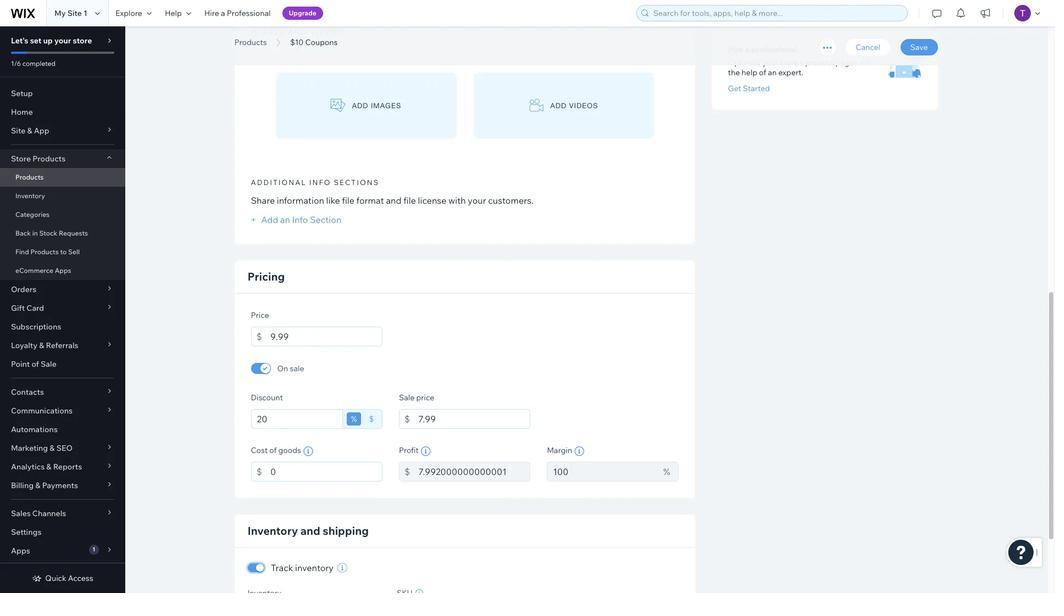 Task type: describe. For each thing, give the bounding box(es) containing it.
hire a professional
[[204, 8, 271, 18]]

add for add images
[[352, 101, 369, 110]]

additional info sections
[[251, 178, 379, 187]]

1 horizontal spatial apps
[[55, 267, 71, 275]]

automations link
[[0, 421, 125, 439]]

ecommerce
[[15, 267, 53, 275]]

setup
[[11, 89, 33, 98]]

like
[[326, 195, 340, 206]]

inventory and shipping
[[248, 525, 369, 538]]

pricing
[[248, 270, 285, 284]]

goods
[[278, 446, 301, 456]]

products down store
[[15, 173, 44, 181]]

stock
[[39, 229, 57, 237]]

info tooltip image for margin
[[575, 447, 584, 457]]

track
[[271, 563, 293, 574]]

billing
[[11, 481, 34, 491]]

& for site
[[27, 126, 32, 136]]

info tooltip image for profit
[[421, 447, 431, 457]]

professional
[[227, 8, 271, 18]]

categories
[[15, 211, 50, 219]]

gift
[[11, 303, 25, 313]]

additional
[[251, 178, 307, 187]]

sections
[[334, 178, 379, 187]]

& for billing
[[35, 481, 40, 491]]

2 file from the left
[[404, 195, 416, 206]]

sell
[[68, 248, 80, 256]]

gift card button
[[0, 299, 125, 318]]

cost
[[251, 446, 268, 456]]

products inside $10 coupons form
[[234, 37, 267, 47]]

hire for hire a professional
[[728, 44, 744, 54]]

point of sale
[[11, 360, 57, 369]]

shipping
[[323, 525, 369, 538]]

1 vertical spatial with
[[449, 195, 466, 206]]

sale inside $10 coupons form
[[399, 393, 415, 403]]

hire a professional
[[728, 44, 797, 54]]

back in stock requests
[[15, 229, 88, 237]]

started
[[743, 84, 770, 93]]

communications
[[11, 406, 73, 416]]

1 vertical spatial products link
[[0, 168, 125, 187]]

professional
[[752, 44, 797, 54]]

ecommerce apps link
[[0, 262, 125, 280]]

site inside site & app popup button
[[11, 126, 25, 136]]

0 vertical spatial products link
[[229, 37, 272, 48]]

add images
[[352, 101, 402, 110]]

$ text field
[[419, 410, 531, 429]]

Search for tools, apps, help & more... field
[[650, 5, 904, 21]]

videos icon image
[[529, 99, 544, 112]]

gallery image
[[331, 99, 346, 112]]

contacts button
[[0, 383, 125, 402]]

help
[[742, 68, 758, 77]]

store
[[73, 36, 92, 46]]

add an info section link
[[251, 214, 342, 225]]

store products
[[11, 154, 66, 164]]

hire for hire a professional
[[204, 8, 219, 18]]

margin
[[547, 446, 572, 456]]

format
[[357, 195, 384, 206]]

a for professional
[[746, 44, 750, 54]]

hire a professional link
[[198, 0, 277, 26]]

inventory for inventory and shipping
[[248, 525, 298, 538]]

orders
[[11, 285, 36, 295]]

of inside optimize your store's product pages with the help of an expert.
[[759, 68, 767, 77]]

add videos
[[551, 101, 598, 110]]

your inside the sidebar element
[[54, 36, 71, 46]]

quick
[[45, 574, 66, 584]]

help button
[[158, 0, 198, 26]]

1 file from the left
[[342, 195, 355, 206]]

payments
[[42, 481, 78, 491]]

info
[[309, 178, 331, 187]]

inventory for inventory
[[15, 192, 45, 200]]

get
[[728, 84, 742, 93]]

1 inside the sidebar element
[[92, 546, 95, 554]]

images
[[251, 28, 286, 36]]

information
[[277, 195, 324, 206]]

explore
[[115, 8, 142, 18]]

my site 1
[[54, 8, 87, 18]]

settings link
[[0, 523, 125, 542]]

point of sale link
[[0, 355, 125, 374]]

and for shipping
[[301, 525, 320, 538]]

store
[[11, 154, 31, 164]]

1 vertical spatial apps
[[11, 546, 30, 556]]

analytics
[[11, 462, 45, 472]]

save
[[911, 42, 928, 52]]

inventory
[[295, 563, 334, 574]]

marketing & seo
[[11, 444, 73, 454]]

point
[[11, 360, 30, 369]]

and for videos
[[288, 28, 307, 36]]

gift card
[[11, 303, 44, 313]]

1 horizontal spatial %
[[664, 467, 670, 478]]

card
[[27, 303, 44, 313]]

& for marketing
[[50, 444, 55, 454]]

1/6 completed
[[11, 59, 56, 68]]

customers.
[[488, 195, 534, 206]]

a for professional
[[221, 8, 225, 18]]

sale price
[[399, 393, 434, 403]]

store's
[[781, 58, 804, 68]]

0 horizontal spatial %
[[351, 415, 357, 424]]

& for loyalty
[[39, 341, 44, 351]]



Task type: locate. For each thing, give the bounding box(es) containing it.
coupons down the upgrade button
[[274, 24, 359, 48]]

set
[[30, 36, 41, 46]]

billing & payments
[[11, 481, 78, 491]]

store products button
[[0, 150, 125, 168]]

expert.
[[779, 68, 804, 77]]

let's set up your store
[[11, 36, 92, 46]]

2 vertical spatial of
[[270, 446, 277, 456]]

inventory up categories
[[15, 192, 45, 200]]

apps down find products to sell link
[[55, 267, 71, 275]]

reports
[[53, 462, 82, 472]]

videos
[[569, 101, 598, 110]]

and down the upgrade button
[[288, 28, 307, 36]]

site down home at the left of page
[[11, 126, 25, 136]]

0 horizontal spatial file
[[342, 195, 355, 206]]

sale down loyalty & referrals
[[41, 360, 57, 369]]

apps
[[55, 267, 71, 275], [11, 546, 30, 556]]

with
[[860, 58, 875, 68], [449, 195, 466, 206]]

& right loyalty on the bottom left
[[39, 341, 44, 351]]

file left license at the top of the page
[[404, 195, 416, 206]]

inventory inside $10 coupons form
[[248, 525, 298, 538]]

automations
[[11, 425, 58, 435]]

1 right my
[[84, 8, 87, 18]]

1 vertical spatial 1
[[92, 546, 95, 554]]

your down professional
[[763, 58, 779, 68]]

0 vertical spatial apps
[[55, 267, 71, 275]]

1 vertical spatial sale
[[399, 393, 415, 403]]

0 vertical spatial site
[[67, 8, 82, 18]]

0 horizontal spatial 1
[[84, 8, 87, 18]]

of right point
[[32, 360, 39, 369]]

0 horizontal spatial your
[[54, 36, 71, 46]]

1 up access at the left of page
[[92, 546, 95, 554]]

1 vertical spatial inventory
[[248, 525, 298, 538]]

inventory link
[[0, 187, 125, 206]]

add
[[261, 214, 278, 225]]

info tooltip image
[[303, 447, 313, 457], [421, 447, 431, 457], [575, 447, 584, 457]]

hire right help button
[[204, 8, 219, 18]]

help
[[165, 8, 182, 18]]

1 vertical spatial and
[[386, 195, 402, 206]]

0 horizontal spatial apps
[[11, 546, 30, 556]]

1 vertical spatial hire
[[728, 44, 744, 54]]

products
[[234, 37, 267, 47], [33, 154, 66, 164], [15, 173, 44, 181], [30, 248, 59, 256]]

referrals
[[46, 341, 78, 351]]

$10 down professional
[[234, 24, 269, 48]]

1 vertical spatial a
[[746, 44, 750, 54]]

1 horizontal spatial $10
[[290, 37, 304, 47]]

sale
[[41, 360, 57, 369], [399, 393, 415, 403]]

0 horizontal spatial hire
[[204, 8, 219, 18]]

0 horizontal spatial an
[[280, 214, 290, 225]]

0 horizontal spatial site
[[11, 126, 25, 136]]

marketing & seo button
[[0, 439, 125, 458]]

$10 coupons form
[[125, 0, 1056, 594]]

1 horizontal spatial sale
[[399, 393, 415, 403]]

quick access button
[[32, 574, 93, 584]]

get started
[[728, 84, 770, 93]]

2 vertical spatial and
[[301, 525, 320, 538]]

& left app
[[27, 126, 32, 136]]

sales channels
[[11, 509, 66, 519]]

products link down store products
[[0, 168, 125, 187]]

file right "like"
[[342, 195, 355, 206]]

products up ecommerce apps
[[30, 248, 59, 256]]

loyalty & referrals
[[11, 341, 78, 351]]

a inside 'link'
[[221, 8, 225, 18]]

setup link
[[0, 84, 125, 103]]

1/6
[[11, 59, 21, 68]]

hire
[[204, 8, 219, 18], [728, 44, 744, 54]]

add right videos icon
[[551, 101, 567, 110]]

products right store
[[33, 154, 66, 164]]

& left seo
[[50, 444, 55, 454]]

$
[[256, 332, 262, 343], [405, 414, 410, 425], [369, 415, 374, 424], [256, 467, 262, 478], [405, 467, 410, 478]]

1 vertical spatial %
[[664, 467, 670, 478]]

%
[[351, 415, 357, 424], [664, 467, 670, 478]]

info tooltip image right profit
[[421, 447, 431, 457]]

0 horizontal spatial products link
[[0, 168, 125, 187]]

find products to sell
[[15, 248, 80, 256]]

0 horizontal spatial a
[[221, 8, 225, 18]]

your right up
[[54, 36, 71, 46]]

of for point of sale
[[32, 360, 39, 369]]

1 horizontal spatial file
[[404, 195, 416, 206]]

an inside optimize your store's product pages with the help of an expert.
[[768, 68, 777, 77]]

inventory inside the sidebar element
[[15, 192, 45, 200]]

1 vertical spatial your
[[763, 58, 779, 68]]

0 vertical spatial %
[[351, 415, 357, 424]]

images and videos
[[251, 28, 344, 36]]

info tooltip image right goods
[[303, 447, 313, 457]]

1 horizontal spatial site
[[67, 8, 82, 18]]

subscriptions link
[[0, 318, 125, 336]]

& for analytics
[[46, 462, 51, 472]]

hire inside 'link'
[[204, 8, 219, 18]]

products inside popup button
[[33, 154, 66, 164]]

info tooltip image for cost of goods
[[303, 447, 313, 457]]

a up optimize
[[746, 44, 750, 54]]

find
[[15, 248, 29, 256]]

hire up optimize
[[728, 44, 744, 54]]

with inside optimize your store's product pages with the help of an expert.
[[860, 58, 875, 68]]

a left professional
[[221, 8, 225, 18]]

0 vertical spatial and
[[288, 28, 307, 36]]

a inside $10 coupons form
[[746, 44, 750, 54]]

sale inside the sidebar element
[[41, 360, 57, 369]]

and right format
[[386, 195, 402, 206]]

with right license at the top of the page
[[449, 195, 466, 206]]

share information like file format and file license with your customers.
[[251, 195, 534, 206]]

0 horizontal spatial sale
[[41, 360, 57, 369]]

the
[[728, 68, 740, 77]]

3 info tooltip image from the left
[[575, 447, 584, 457]]

seo
[[56, 444, 73, 454]]

my
[[54, 8, 66, 18]]

0 horizontal spatial of
[[32, 360, 39, 369]]

billing & payments button
[[0, 477, 125, 495]]

price
[[251, 311, 269, 321]]

products link down images at the left of page
[[229, 37, 272, 48]]

1 horizontal spatial of
[[270, 446, 277, 456]]

0 vertical spatial a
[[221, 8, 225, 18]]

0 vertical spatial your
[[54, 36, 71, 46]]

file
[[342, 195, 355, 206], [404, 195, 416, 206]]

coupons down videos
[[305, 37, 338, 47]]

contacts
[[11, 388, 44, 397]]

find products to sell link
[[0, 243, 125, 262]]

2 horizontal spatial of
[[759, 68, 767, 77]]

hire inside $10 coupons form
[[728, 44, 744, 54]]

1 vertical spatial an
[[280, 214, 290, 225]]

of right cost
[[270, 446, 277, 456]]

section
[[310, 214, 342, 225]]

0 horizontal spatial with
[[449, 195, 466, 206]]

price
[[416, 393, 434, 403]]

2 horizontal spatial info tooltip image
[[575, 447, 584, 457]]

site right my
[[67, 8, 82, 18]]

site & app button
[[0, 121, 125, 140]]

track inventory
[[271, 563, 334, 574]]

1 horizontal spatial with
[[860, 58, 875, 68]]

products down images at the left of page
[[234, 37, 267, 47]]

0 vertical spatial sale
[[41, 360, 57, 369]]

1 horizontal spatial inventory
[[248, 525, 298, 538]]

0 horizontal spatial info tooltip image
[[303, 447, 313, 457]]

app
[[34, 126, 49, 136]]

of
[[759, 68, 767, 77], [32, 360, 39, 369], [270, 446, 277, 456]]

0 horizontal spatial inventory
[[15, 192, 45, 200]]

coupons
[[274, 24, 359, 48], [305, 37, 338, 47]]

optimize
[[728, 58, 761, 68]]

channels
[[32, 509, 66, 519]]

your
[[54, 36, 71, 46], [763, 58, 779, 68], [468, 195, 486, 206]]

1 horizontal spatial your
[[468, 195, 486, 206]]

marketing
[[11, 444, 48, 454]]

0 vertical spatial an
[[768, 68, 777, 77]]

add right gallery icon at the left of page
[[352, 101, 369, 110]]

0 vertical spatial with
[[860, 58, 875, 68]]

sale
[[290, 364, 304, 374]]

an left info
[[280, 214, 290, 225]]

1
[[84, 8, 87, 18], [92, 546, 95, 554]]

access
[[68, 574, 93, 584]]

None text field
[[251, 410, 343, 429], [270, 462, 383, 482], [251, 410, 343, 429], [270, 462, 383, 482]]

0 horizontal spatial add
[[352, 101, 369, 110]]

and left shipping
[[301, 525, 320, 538]]

0 vertical spatial of
[[759, 68, 767, 77]]

1 horizontal spatial add
[[551, 101, 567, 110]]

& right billing
[[35, 481, 40, 491]]

2 horizontal spatial your
[[763, 58, 779, 68]]

settings
[[11, 528, 41, 538]]

a
[[221, 8, 225, 18], [746, 44, 750, 54]]

videos
[[310, 28, 344, 36]]

sales
[[11, 509, 31, 519]]

cancel button
[[846, 39, 891, 56]]

sales channels button
[[0, 505, 125, 523]]

& left the reports on the left
[[46, 462, 51, 472]]

your inside optimize your store's product pages with the help of an expert.
[[763, 58, 779, 68]]

$10 coupons down the upgrade button
[[234, 24, 359, 48]]

add an info section
[[259, 214, 342, 225]]

apps down settings on the bottom left
[[11, 546, 30, 556]]

cost of goods
[[251, 446, 301, 456]]

sidebar element
[[0, 26, 125, 594]]

products link
[[229, 37, 272, 48], [0, 168, 125, 187]]

on sale
[[277, 364, 304, 374]]

2 add from the left
[[551, 101, 567, 110]]

completed
[[22, 59, 56, 68]]

0 vertical spatial 1
[[84, 8, 87, 18]]

1 vertical spatial site
[[11, 126, 25, 136]]

your left customers. at top
[[468, 195, 486, 206]]

info tooltip image right margin at right
[[575, 447, 584, 457]]

1 horizontal spatial info tooltip image
[[421, 447, 431, 457]]

1 add from the left
[[352, 101, 369, 110]]

1 info tooltip image from the left
[[303, 447, 313, 457]]

upgrade
[[289, 9, 317, 17]]

in
[[32, 229, 38, 237]]

1 horizontal spatial 1
[[92, 546, 95, 554]]

1 horizontal spatial a
[[746, 44, 750, 54]]

info
[[292, 214, 308, 225]]

of right 'help'
[[759, 68, 767, 77]]

None text field
[[270, 327, 383, 347], [419, 462, 531, 482], [547, 462, 658, 482], [270, 327, 383, 347], [419, 462, 531, 482], [547, 462, 658, 482]]

sale left price
[[399, 393, 415, 403]]

categories link
[[0, 206, 125, 224]]

inventory up track
[[248, 525, 298, 538]]

1 horizontal spatial products link
[[229, 37, 272, 48]]

analytics & reports button
[[0, 458, 125, 477]]

$10 coupons down videos
[[290, 37, 338, 47]]

home
[[11, 107, 33, 117]]

1 vertical spatial of
[[32, 360, 39, 369]]

orders button
[[0, 280, 125, 299]]

2 info tooltip image from the left
[[421, 447, 431, 457]]

2 vertical spatial your
[[468, 195, 486, 206]]

1 horizontal spatial hire
[[728, 44, 744, 54]]

an left "expert."
[[768, 68, 777, 77]]

with down cancel button
[[860, 58, 875, 68]]

0 vertical spatial inventory
[[15, 192, 45, 200]]

$10 down images and videos
[[290, 37, 304, 47]]

analytics & reports
[[11, 462, 82, 472]]

add for add videos
[[551, 101, 567, 110]]

0 vertical spatial hire
[[204, 8, 219, 18]]

of for cost of goods
[[270, 446, 277, 456]]

on
[[277, 364, 288, 374]]

an
[[768, 68, 777, 77], [280, 214, 290, 225]]

product
[[806, 58, 834, 68]]

upgrade button
[[282, 7, 323, 20]]

requests
[[59, 229, 88, 237]]

1 horizontal spatial an
[[768, 68, 777, 77]]

back
[[15, 229, 31, 237]]

0 horizontal spatial $10
[[234, 24, 269, 48]]

of inside point of sale link
[[32, 360, 39, 369]]



Task type: vqa. For each thing, say whether or not it's contained in the screenshot.
TASKS & REMINDERS
no



